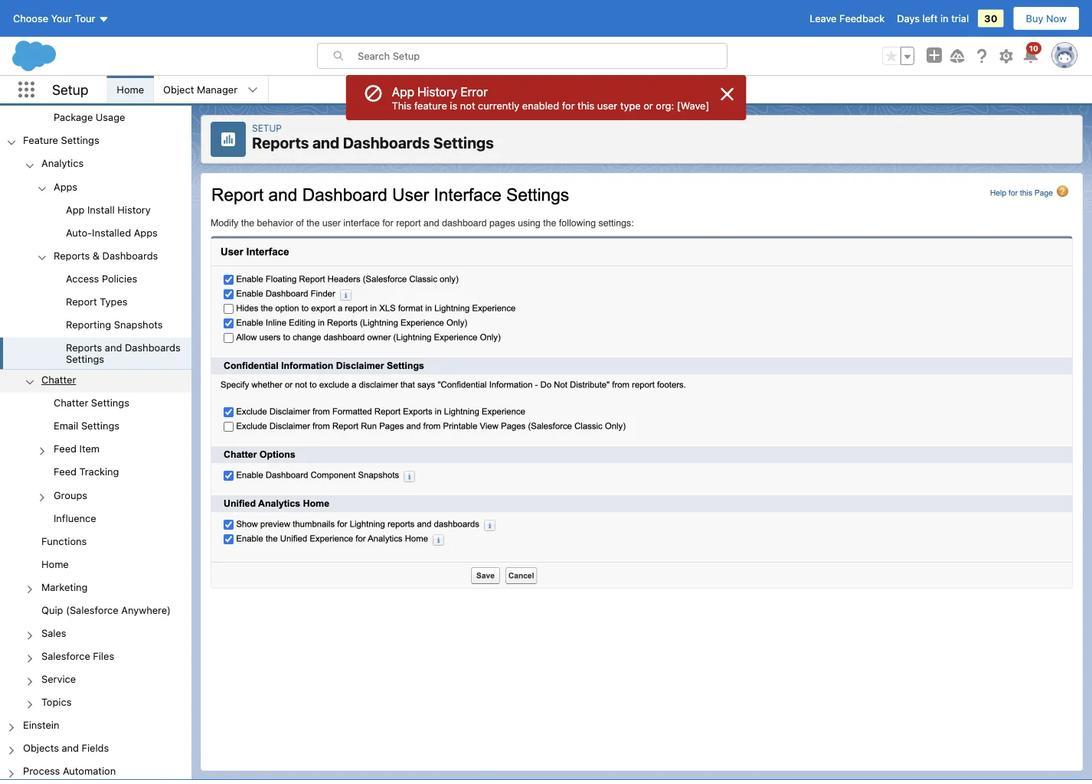 Task type: describe. For each thing, give the bounding box(es) containing it.
feedback
[[840, 13, 885, 24]]

chatter for chatter settings
[[54, 397, 88, 409]]

and inside setup reports and dashboards settings
[[312, 134, 339, 152]]

policies
[[102, 273, 137, 284]]

1 horizontal spatial home link
[[108, 76, 153, 103]]

einstein link
[[23, 720, 59, 734]]

marketing link
[[41, 581, 88, 595]]

access
[[66, 273, 99, 284]]

groups link
[[54, 489, 87, 503]]

left
[[923, 13, 938, 24]]

group for feature settings
[[0, 153, 191, 715]]

dashboards inside setup reports and dashboards settings
[[343, 134, 430, 152]]

feature settings
[[23, 135, 99, 146]]

chatter for chatter link
[[41, 374, 76, 386]]

feed for feed item
[[54, 443, 77, 455]]

app for install
[[66, 204, 85, 215]]

package manager image
[[0, 84, 191, 107]]

manager
[[197, 84, 238, 95]]

setup for setup
[[52, 81, 88, 98]]

this
[[578, 100, 595, 111]]

org:
[[656, 100, 674, 111]]

history inside the apps tree item
[[117, 204, 151, 215]]

app history error this feature is not currently enabled for this user type or org: [wave]
[[392, 85, 710, 111]]

feed item link
[[54, 443, 100, 457]]

your
[[51, 13, 72, 24]]

app for history
[[392, 85, 414, 99]]

usage
[[96, 112, 125, 123]]

30
[[984, 13, 998, 24]]

salesforce
[[41, 651, 90, 662]]

object manager
[[163, 84, 238, 95]]

files
[[93, 651, 114, 662]]

reports inside setup reports and dashboards settings
[[252, 134, 309, 152]]

process automation link
[[23, 766, 116, 780]]

leave feedback
[[810, 13, 885, 24]]

reports and dashboards settings link
[[66, 342, 191, 365]]

settings inside reports and dashboards settings
[[66, 353, 104, 365]]

trial
[[951, 13, 969, 24]]

email settings
[[54, 420, 119, 432]]

email
[[54, 420, 78, 432]]

leave
[[810, 13, 837, 24]]

large image
[[718, 85, 736, 103]]

package usage group
[[0, 61, 191, 130]]

service
[[41, 674, 76, 685]]

process
[[23, 766, 60, 777]]

chatter settings
[[54, 397, 129, 409]]

setup for setup reports and dashboards settings
[[252, 123, 282, 133]]

functions link
[[41, 535, 87, 549]]

reports and dashboards settings
[[66, 342, 181, 365]]

buy now
[[1026, 13, 1067, 24]]

app history error alert dialog
[[346, 75, 746, 120]]

group for apps
[[0, 199, 191, 245]]

types
[[100, 296, 128, 307]]

app install history link
[[66, 204, 151, 218]]

analytics tree item
[[0, 153, 191, 369]]

groups
[[54, 489, 87, 501]]

group for chatter
[[0, 393, 191, 531]]

for
[[562, 100, 575, 111]]

fields
[[82, 743, 109, 754]]

package
[[54, 112, 93, 123]]

objects
[[23, 743, 59, 754]]

reports & dashboards
[[54, 250, 158, 261]]

&
[[93, 250, 100, 261]]

anywhere)
[[121, 604, 171, 616]]

(salesforce
[[66, 604, 118, 616]]

in
[[941, 13, 949, 24]]

item
[[79, 443, 100, 455]]

Search Setup text field
[[358, 44, 727, 68]]

buy
[[1026, 13, 1044, 24]]

chatter settings link
[[54, 397, 129, 411]]

influence
[[54, 512, 96, 524]]

group for reports & dashboards
[[0, 268, 191, 369]]

snapshots
[[114, 319, 163, 330]]

group for analytics
[[0, 176, 191, 369]]

not
[[460, 100, 475, 111]]

reports and dashboards settings tree item
[[0, 337, 191, 369]]

feed for feed tracking
[[54, 466, 77, 478]]

1 vertical spatial apps
[[134, 227, 158, 238]]

0 horizontal spatial home link
[[41, 558, 69, 572]]

chatter tree item
[[0, 369, 191, 531]]

quip (salesforce anywhere)
[[41, 604, 171, 616]]

topics link
[[41, 697, 72, 710]]

apps tree item
[[0, 176, 191, 245]]

app install history
[[66, 204, 151, 215]]



Task type: vqa. For each thing, say whether or not it's contained in the screenshot.
"Package Manager" image
yes



Task type: locate. For each thing, give the bounding box(es) containing it.
history inside app history error this feature is not currently enabled for this user type or org: [wave]
[[418, 85, 457, 99]]

0 vertical spatial apps
[[54, 181, 77, 192]]

service link
[[41, 674, 76, 687]]

0 vertical spatial chatter
[[41, 374, 76, 386]]

app inside tree item
[[66, 204, 85, 215]]

1 vertical spatial home link
[[41, 558, 69, 572]]

is
[[450, 100, 457, 111]]

settings for chatter settings
[[91, 397, 129, 409]]

dashboards up policies
[[102, 250, 158, 261]]

objects and fields link
[[23, 743, 109, 757]]

enabled
[[522, 100, 559, 111]]

and
[[312, 134, 339, 152], [105, 342, 122, 353], [62, 743, 79, 754]]

[wave]
[[677, 100, 710, 111]]

home inside group
[[41, 558, 69, 570]]

and for reports and dashboards settings
[[105, 342, 122, 353]]

group
[[882, 47, 915, 65], [0, 153, 191, 715], [0, 176, 191, 369], [0, 199, 191, 245], [0, 268, 191, 369], [0, 393, 191, 531]]

home
[[117, 84, 144, 95], [41, 558, 69, 570]]

home link up marketing
[[41, 558, 69, 572]]

access policies
[[66, 273, 137, 284]]

setup reports and dashboards settings
[[252, 123, 494, 152]]

reports down reporting
[[66, 342, 102, 353]]

0 horizontal spatial history
[[117, 204, 151, 215]]

1 horizontal spatial apps
[[134, 227, 158, 238]]

feature
[[414, 100, 447, 111]]

installed
[[92, 227, 131, 238]]

choose
[[13, 13, 48, 24]]

dashboards inside reports and dashboards settings
[[125, 342, 181, 353]]

now
[[1046, 13, 1067, 24]]

2 vertical spatial dashboards
[[125, 342, 181, 353]]

analytics link
[[41, 158, 84, 171]]

1 vertical spatial home
[[41, 558, 69, 570]]

chatter up email at left
[[54, 397, 88, 409]]

package usage link
[[54, 112, 125, 125]]

0 horizontal spatial app
[[66, 204, 85, 215]]

report types link
[[66, 296, 128, 310]]

choose your tour
[[13, 13, 95, 24]]

1 horizontal spatial and
[[105, 342, 122, 353]]

apps link
[[54, 181, 77, 194]]

access policies link
[[66, 273, 137, 287]]

dashboards down snapshots
[[125, 342, 181, 353]]

and for objects and fields
[[62, 743, 79, 754]]

objects and fields
[[23, 743, 109, 754]]

1 vertical spatial setup
[[252, 123, 282, 133]]

0 vertical spatial dashboards
[[343, 134, 430, 152]]

feed
[[54, 443, 77, 455], [54, 466, 77, 478]]

days left in trial
[[897, 13, 969, 24]]

user
[[597, 100, 618, 111]]

chatter up chatter settings
[[41, 374, 76, 386]]

0 vertical spatial app
[[392, 85, 414, 99]]

group containing app install history
[[0, 199, 191, 245]]

auto-
[[66, 227, 92, 238]]

settings for feature settings
[[61, 135, 99, 146]]

settings for email settings
[[81, 420, 119, 432]]

reports inside reports & dashboards link
[[54, 250, 90, 261]]

0 vertical spatial setup
[[52, 81, 88, 98]]

app up auto-
[[66, 204, 85, 215]]

reporting snapshots
[[66, 319, 163, 330]]

feature settings link
[[23, 135, 99, 148]]

settings down not
[[433, 134, 494, 152]]

1 vertical spatial chatter
[[54, 397, 88, 409]]

0 vertical spatial reports
[[252, 134, 309, 152]]

history up feature
[[418, 85, 457, 99]]

1 vertical spatial feed
[[54, 466, 77, 478]]

buy now button
[[1013, 6, 1080, 31]]

install
[[87, 204, 115, 215]]

object
[[163, 84, 194, 95]]

currently
[[478, 100, 520, 111]]

topics
[[41, 697, 72, 708]]

1 vertical spatial history
[[117, 204, 151, 215]]

sales link
[[41, 627, 66, 641]]

feed item
[[54, 443, 100, 455]]

reporting
[[66, 319, 111, 330]]

feed inside feed item link
[[54, 443, 77, 455]]

app inside app history error this feature is not currently enabled for this user type or org: [wave]
[[392, 85, 414, 99]]

this
[[392, 100, 411, 111]]

days
[[897, 13, 920, 24]]

1 horizontal spatial setup
[[252, 123, 282, 133]]

1 horizontal spatial home
[[117, 84, 144, 95]]

home link up usage on the left top
[[108, 76, 153, 103]]

group containing access policies
[[0, 268, 191, 369]]

feed inside feed tracking link
[[54, 466, 77, 478]]

process automation
[[23, 766, 116, 777]]

0 horizontal spatial setup
[[52, 81, 88, 98]]

settings down package usage link
[[61, 135, 99, 146]]

object manager link
[[154, 76, 247, 103]]

0 vertical spatial feed
[[54, 443, 77, 455]]

tracking
[[79, 466, 119, 478]]

feature settings tree item
[[0, 130, 191, 715]]

reports
[[252, 134, 309, 152], [54, 250, 90, 261], [66, 342, 102, 353]]

and inside reports and dashboards settings
[[105, 342, 122, 353]]

2 vertical spatial and
[[62, 743, 79, 754]]

dashboards for reports & dashboards
[[102, 250, 158, 261]]

home down functions link
[[41, 558, 69, 570]]

reports down setup link
[[252, 134, 309, 152]]

auto-installed apps
[[66, 227, 158, 238]]

functions
[[41, 535, 87, 547]]

salesforce files link
[[41, 651, 114, 664]]

group containing apps
[[0, 176, 191, 369]]

dashboards down this
[[343, 134, 430, 152]]

dashboards
[[343, 134, 430, 152], [102, 250, 158, 261], [125, 342, 181, 353]]

reports for reports & dashboards
[[54, 250, 90, 261]]

home up usage on the left top
[[117, 84, 144, 95]]

2 horizontal spatial and
[[312, 134, 339, 152]]

settings inside setup reports and dashboards settings
[[433, 134, 494, 152]]

1 vertical spatial app
[[66, 204, 85, 215]]

setup inside setup reports and dashboards settings
[[252, 123, 282, 133]]

feed tracking link
[[54, 466, 119, 480]]

package usage
[[54, 112, 125, 123]]

0 vertical spatial home
[[117, 84, 144, 95]]

analytics
[[41, 158, 84, 169]]

automation
[[63, 766, 116, 777]]

history
[[418, 85, 457, 99], [117, 204, 151, 215]]

influence link
[[54, 512, 96, 526]]

marketing
[[41, 581, 88, 593]]

app up this
[[392, 85, 414, 99]]

leave feedback link
[[810, 13, 885, 24]]

0 vertical spatial history
[[418, 85, 457, 99]]

setup link
[[252, 123, 282, 133]]

setup
[[52, 81, 88, 98], [252, 123, 282, 133]]

or
[[644, 100, 653, 111]]

reports down auto-
[[54, 250, 90, 261]]

settings up email settings
[[91, 397, 129, 409]]

0 horizontal spatial home
[[41, 558, 69, 570]]

type
[[620, 100, 641, 111]]

1 vertical spatial reports
[[54, 250, 90, 261]]

reporting snapshots link
[[66, 319, 163, 333]]

reports & dashboards tree item
[[0, 245, 191, 369]]

settings up chatter link
[[66, 353, 104, 365]]

group containing chatter settings
[[0, 393, 191, 531]]

0 vertical spatial and
[[312, 134, 339, 152]]

report
[[66, 296, 97, 307]]

1 horizontal spatial history
[[418, 85, 457, 99]]

group containing analytics
[[0, 153, 191, 715]]

tour
[[75, 13, 95, 24]]

auto-installed apps link
[[66, 227, 158, 241]]

apps down analytics link
[[54, 181, 77, 192]]

1 feed from the top
[[54, 443, 77, 455]]

history up auto-installed apps
[[117, 204, 151, 215]]

dashboards for reports and dashboards settings
[[125, 342, 181, 353]]

1 horizontal spatial app
[[392, 85, 414, 99]]

settings down chatter settings link
[[81, 420, 119, 432]]

0 horizontal spatial and
[[62, 743, 79, 754]]

reports for reports and dashboards settings
[[66, 342, 102, 353]]

0 vertical spatial home link
[[108, 76, 153, 103]]

chatter link
[[41, 374, 76, 388]]

2 feed from the top
[[54, 466, 77, 478]]

reports & dashboards link
[[54, 250, 158, 264]]

salesforce files
[[41, 651, 114, 662]]

feed down email at left
[[54, 443, 77, 455]]

1 vertical spatial dashboards
[[102, 250, 158, 261]]

1 vertical spatial and
[[105, 342, 122, 353]]

0 horizontal spatial apps
[[54, 181, 77, 192]]

apps right installed
[[134, 227, 158, 238]]

quip
[[41, 604, 63, 616]]

chatter inside chatter settings link
[[54, 397, 88, 409]]

10 button
[[1022, 42, 1042, 65]]

reports inside reports and dashboards settings
[[66, 342, 102, 353]]

2 vertical spatial reports
[[66, 342, 102, 353]]

quip (salesforce anywhere) link
[[41, 604, 171, 618]]

email settings link
[[54, 420, 119, 434]]

feed up groups
[[54, 466, 77, 478]]

sales
[[41, 627, 66, 639]]



